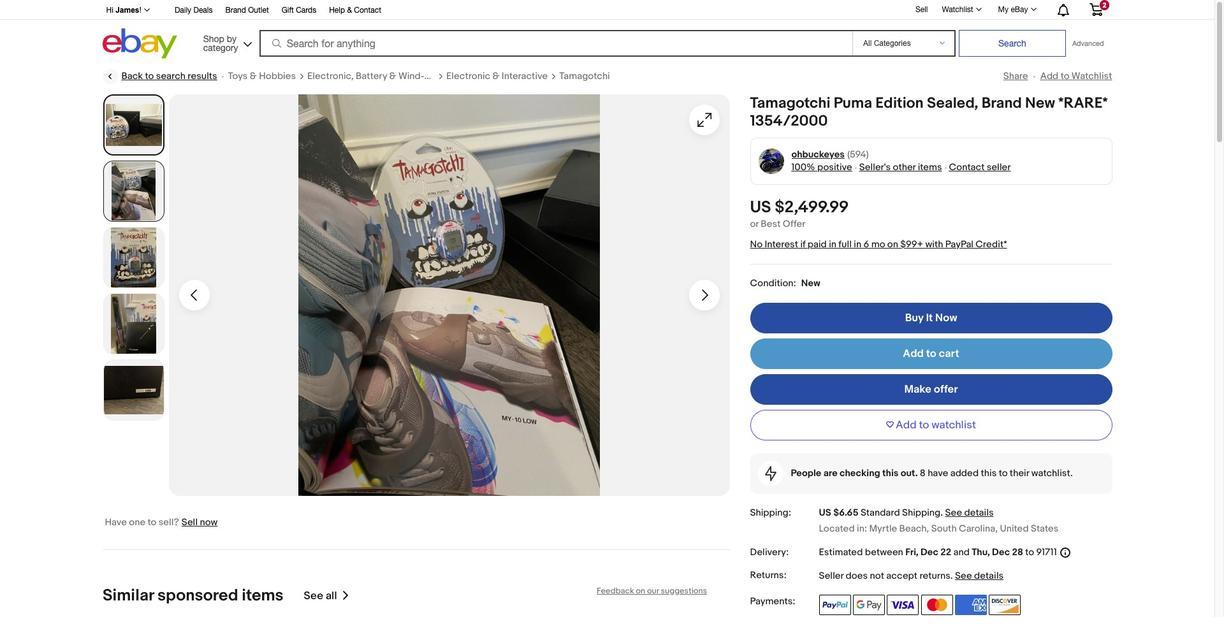 Task type: describe. For each thing, give the bounding box(es) containing it.
contact inside 'link'
[[354, 6, 381, 15]]

picture 4 of 5 image
[[104, 294, 164, 354]]

ohbuckeyes link
[[791, 149, 845, 161]]

tamagotchi for tamagotchi puma edition sealed, brand new *rare* 1354/2000
[[750, 94, 830, 112]]

2 link
[[1082, 0, 1110, 18]]

myrtle
[[869, 523, 897, 535]]

*rare*
[[1058, 94, 1108, 112]]

outlet
[[248, 6, 269, 15]]

ohbuckeyes (594)
[[791, 149, 869, 161]]

added
[[950, 467, 979, 479]]

toys & hobbies
[[228, 70, 296, 82]]

seller's other items link
[[859, 161, 942, 173]]

us $2,499.99 or best offer
[[750, 198, 849, 230]]

seller does not accept returns . see details
[[819, 570, 1004, 582]]

1 vertical spatial watchlist
[[1072, 70, 1112, 82]]

visa image
[[887, 594, 919, 615]]

tamagotchi for tamagotchi
[[559, 70, 610, 82]]

100%
[[791, 161, 815, 173]]

daily
[[175, 6, 191, 15]]

1354/2000
[[750, 112, 828, 130]]

1 vertical spatial details
[[974, 570, 1004, 582]]

with details__icon image
[[765, 466, 776, 481]]

carolina,
[[959, 523, 998, 535]]

to right back
[[145, 70, 154, 82]]

delivery:
[[750, 546, 789, 558]]

See all text field
[[303, 589, 337, 602]]

contact seller link
[[949, 161, 1011, 173]]

are
[[823, 467, 838, 479]]

category
[[203, 42, 238, 53]]

ohbuckeyes
[[791, 149, 845, 161]]

details inside us $6.65 standard shipping . see details located in: myrtle beach, south carolina, united states
[[964, 507, 994, 519]]

advanced link
[[1066, 31, 1110, 56]]

buy it now link
[[750, 303, 1112, 333]]

2 vertical spatial see
[[303, 589, 323, 602]]

people
[[791, 467, 821, 479]]

1 vertical spatial contact
[[949, 161, 985, 173]]

1 in from the left
[[829, 238, 836, 251]]

located
[[819, 523, 855, 535]]

sealed,
[[927, 94, 978, 112]]

best
[[761, 218, 781, 230]]

does
[[846, 570, 868, 582]]

see all link
[[303, 586, 349, 606]]

electronic
[[446, 70, 490, 82]]

help & contact link
[[329, 4, 381, 18]]

our
[[647, 586, 659, 596]]

feedback
[[596, 586, 634, 596]]

100% positive link
[[791, 161, 852, 173]]

to right "one"
[[148, 516, 156, 529]]

ebay
[[1011, 5, 1028, 14]]

add to watchlist button
[[750, 410, 1112, 441]]

seller's other items
[[859, 161, 942, 173]]

american express image
[[955, 594, 987, 615]]

& for electronic
[[492, 70, 499, 82]]

toys
[[228, 70, 248, 82]]

shipping:
[[750, 507, 791, 519]]

condition: new
[[750, 277, 820, 289]]

master card image
[[921, 594, 953, 615]]

shipping
[[902, 507, 941, 519]]

sell link
[[910, 5, 934, 14]]

add for add to cart
[[903, 347, 924, 360]]

back to search results link
[[102, 69, 217, 84]]

buy it now
[[905, 312, 957, 324]]

2 in from the left
[[854, 238, 861, 251]]

back to search results
[[121, 70, 217, 82]]

picture 5 of 5 image
[[104, 360, 164, 420]]

hi
[[106, 6, 113, 15]]

1 vertical spatial sell
[[182, 516, 198, 529]]

estimated between fri, dec 22 and thu, dec 28 to 91711
[[819, 546, 1057, 558]]

offer
[[934, 383, 958, 396]]

watchlist
[[932, 419, 976, 432]]

28
[[1012, 546, 1023, 558]]

0 vertical spatial see details link
[[945, 507, 994, 519]]

people are checking this out. 8 have added this to their watchlist.
[[791, 467, 1073, 479]]

$6.65
[[833, 507, 858, 519]]

. inside us $6.65 standard shipping . see details located in: myrtle beach, south carolina, united states
[[941, 507, 943, 519]]

sell inside account navigation
[[915, 5, 928, 14]]

if
[[800, 238, 805, 251]]

help
[[329, 6, 345, 15]]

have
[[105, 516, 127, 529]]

credit*
[[976, 238, 1007, 251]]

wind-
[[398, 70, 424, 82]]

1 vertical spatial on
[[636, 586, 645, 596]]

ohbuckeyes image
[[758, 148, 784, 174]]

2 this from the left
[[981, 467, 997, 479]]

add to watchlist link
[[1040, 70, 1112, 82]]

91711
[[1036, 546, 1057, 558]]

Search for anything text field
[[261, 31, 850, 55]]

contact seller
[[949, 161, 1011, 173]]

watchlist inside watchlist link
[[942, 5, 973, 14]]

to inside 'link'
[[926, 347, 936, 360]]

us $6.65 standard shipping . see details located in: myrtle beach, south carolina, united states
[[819, 507, 1059, 535]]

interest
[[765, 238, 798, 251]]

beach,
[[899, 523, 929, 535]]

search
[[156, 70, 186, 82]]

no interest if paid in full in 6 mo on $99+ with paypal credit* link
[[750, 238, 1007, 251]]

have one to sell? sell now
[[105, 516, 218, 529]]

paid
[[808, 238, 827, 251]]

no interest if paid in full in 6 mo on $99+ with paypal credit*
[[750, 238, 1007, 251]]

1 dec from the left
[[921, 546, 938, 558]]

1 vertical spatial see
[[955, 570, 972, 582]]

payments:
[[750, 595, 795, 607]]

tamagotchi puma edition sealed, brand new *rare* 1354/2000 - picture 2 of 5 image
[[169, 94, 730, 496]]

make
[[904, 383, 931, 396]]

back
[[121, 70, 143, 82]]

add for add to watchlist
[[1040, 70, 1058, 82]]



Task type: vqa. For each thing, say whether or not it's contained in the screenshot.
'Gift'
yes



Task type: locate. For each thing, give the bounding box(es) containing it.
dec left 22
[[921, 546, 938, 558]]

.
[[941, 507, 943, 519], [950, 570, 953, 582]]

new right condition:
[[801, 277, 820, 289]]

us for $6.65
[[819, 507, 831, 519]]

0 horizontal spatial on
[[636, 586, 645, 596]]

items left see all text field
[[242, 586, 283, 606]]

0 vertical spatial sell
[[915, 5, 928, 14]]

cart
[[939, 347, 959, 360]]

. down 22
[[950, 570, 953, 582]]

0 vertical spatial tamagotchi
[[559, 70, 610, 82]]

other
[[893, 161, 916, 173]]

paypal
[[945, 238, 973, 251]]

2 vertical spatial add
[[896, 419, 917, 432]]

states
[[1031, 523, 1059, 535]]

see up south
[[945, 507, 962, 519]]

or
[[750, 218, 759, 230]]

standard
[[861, 507, 900, 519]]

items for similar sponsored items
[[242, 586, 283, 606]]

thu,
[[972, 546, 990, 558]]

see down and
[[955, 570, 972, 582]]

0 vertical spatial brand
[[225, 6, 246, 15]]

dec
[[921, 546, 938, 558], [992, 546, 1010, 558]]

0 vertical spatial us
[[750, 198, 771, 217]]

0 horizontal spatial brand
[[225, 6, 246, 15]]

1 vertical spatial new
[[801, 277, 820, 289]]

discover image
[[989, 594, 1021, 615]]

& left wind-
[[389, 70, 396, 82]]

full
[[839, 238, 852, 251]]

0 vertical spatial add
[[1040, 70, 1058, 82]]

(594)
[[847, 149, 869, 161]]

electronic,
[[307, 70, 354, 82]]

brand outlet link
[[225, 4, 269, 18]]

contact right help
[[354, 6, 381, 15]]

add for add to watchlist
[[896, 419, 917, 432]]

add right share button
[[1040, 70, 1058, 82]]

on right mo
[[887, 238, 898, 251]]

& right electronic
[[492, 70, 499, 82]]

see details link down thu,
[[955, 570, 1004, 582]]

make offer link
[[750, 374, 1112, 405]]

1 vertical spatial items
[[242, 586, 283, 606]]

0 vertical spatial new
[[1025, 94, 1055, 112]]

paypal image
[[819, 594, 851, 615]]

in
[[829, 238, 836, 251], [854, 238, 861, 251]]

new inside tamagotchi puma edition sealed, brand new *rare* 1354/2000
[[1025, 94, 1055, 112]]

items right other
[[918, 161, 942, 173]]

make offer
[[904, 383, 958, 396]]

this left out.
[[882, 467, 899, 479]]

seller
[[987, 161, 1011, 173]]

1 horizontal spatial .
[[950, 570, 953, 582]]

tamagotchi inside tamagotchi puma edition sealed, brand new *rare* 1354/2000
[[750, 94, 830, 112]]

see left all
[[303, 589, 323, 602]]

shop
[[203, 33, 224, 44]]

us inside "us $2,499.99 or best offer"
[[750, 198, 771, 217]]

tamagotchi link
[[559, 70, 610, 83]]

positive
[[817, 161, 852, 173]]

all
[[325, 589, 337, 602]]

checking
[[840, 467, 880, 479]]

1 horizontal spatial dec
[[992, 546, 1010, 558]]

0 horizontal spatial items
[[242, 586, 283, 606]]

to up "*rare*"
[[1061, 70, 1069, 82]]

1 this from the left
[[882, 467, 899, 479]]

1 horizontal spatial watchlist
[[1072, 70, 1112, 82]]

condition:
[[750, 277, 796, 289]]

on left our
[[636, 586, 645, 596]]

electronic & interactive link
[[446, 70, 548, 83]]

& inside 'link'
[[347, 6, 352, 15]]

brand left outlet
[[225, 6, 246, 15]]

brand
[[225, 6, 246, 15], [982, 94, 1022, 112]]

1 horizontal spatial items
[[918, 161, 942, 173]]

None submit
[[959, 30, 1066, 57]]

between
[[865, 546, 903, 558]]

see details link
[[945, 507, 994, 519], [955, 570, 1004, 582]]

2
[[1103, 1, 1106, 9]]

battery
[[356, 70, 387, 82]]

0 horizontal spatial contact
[[354, 6, 381, 15]]

none submit inside shop by category banner
[[959, 30, 1066, 57]]

add down make
[[896, 419, 917, 432]]

new down share button
[[1025, 94, 1055, 112]]

returns:
[[750, 569, 787, 581]]

sell?
[[159, 516, 179, 529]]

see details link up the carolina,
[[945, 507, 994, 519]]

suggestions
[[661, 586, 707, 596]]

sell now link
[[182, 516, 218, 529]]

my ebay link
[[991, 2, 1042, 17]]

with
[[925, 238, 943, 251]]

help & contact
[[329, 6, 381, 15]]

daily deals
[[175, 6, 213, 15]]

to right 28 at the right bottom of the page
[[1025, 546, 1034, 558]]

us up or
[[750, 198, 771, 217]]

0 horizontal spatial this
[[882, 467, 899, 479]]

watchlist up "*rare*"
[[1072, 70, 1112, 82]]

out.
[[901, 467, 918, 479]]

deals
[[193, 6, 213, 15]]

0 horizontal spatial tamagotchi
[[559, 70, 610, 82]]

sell left watchlist link
[[915, 5, 928, 14]]

add to watchlist
[[896, 419, 976, 432]]

in left full
[[829, 238, 836, 251]]

in:
[[857, 523, 867, 535]]

0 vertical spatial details
[[964, 507, 994, 519]]

add left cart
[[903, 347, 924, 360]]

interactive
[[502, 70, 548, 82]]

daily deals link
[[175, 4, 213, 18]]

$99+
[[900, 238, 923, 251]]

brand inside account navigation
[[225, 6, 246, 15]]

0 horizontal spatial us
[[750, 198, 771, 217]]

sell left now
[[182, 516, 198, 529]]

advanced
[[1072, 40, 1104, 47]]

picture 3 of 5 image
[[104, 228, 164, 288]]

1 vertical spatial .
[[950, 570, 953, 582]]

picture 1 of 5 image
[[104, 96, 163, 154]]

1 horizontal spatial tamagotchi
[[750, 94, 830, 112]]

1 horizontal spatial on
[[887, 238, 898, 251]]

electronic, battery & wind-up link
[[307, 70, 437, 83]]

to left watchlist
[[919, 419, 929, 432]]

0 horizontal spatial in
[[829, 238, 836, 251]]

0 vertical spatial see
[[945, 507, 962, 519]]

& right help
[[347, 6, 352, 15]]

offer
[[783, 218, 805, 230]]

my ebay
[[998, 5, 1028, 14]]

to
[[145, 70, 154, 82], [1061, 70, 1069, 82], [926, 347, 936, 360], [919, 419, 929, 432], [999, 467, 1008, 479], [148, 516, 156, 529], [1025, 546, 1034, 558]]

us for $2,499.99
[[750, 198, 771, 217]]

add inside button
[[896, 419, 917, 432]]

estimated
[[819, 546, 863, 558]]

have
[[928, 467, 948, 479]]

james
[[116, 6, 139, 15]]

items for seller's other items
[[918, 161, 942, 173]]

& for help
[[347, 6, 352, 15]]

1 vertical spatial brand
[[982, 94, 1022, 112]]

picture 2 of 5 image
[[104, 161, 164, 221]]

watchlist right sell link
[[942, 5, 973, 14]]

tamagotchi down search for anything text box at top
[[559, 70, 610, 82]]

details down thu,
[[974, 570, 1004, 582]]

one
[[129, 516, 145, 529]]

by
[[227, 33, 237, 44]]

0 horizontal spatial watchlist
[[942, 5, 973, 14]]

see all
[[303, 589, 337, 602]]

shop by category banner
[[99, 0, 1112, 62]]

0 vertical spatial .
[[941, 507, 943, 519]]

contact left seller
[[949, 161, 985, 173]]

1 horizontal spatial this
[[981, 467, 997, 479]]

0 vertical spatial watchlist
[[942, 5, 973, 14]]

to left cart
[[926, 347, 936, 360]]

toys & hobbies link
[[228, 70, 296, 83]]

1 vertical spatial see details link
[[955, 570, 1004, 582]]

this
[[882, 467, 899, 479], [981, 467, 997, 479]]

tamagotchi puma edition sealed, brand new *rare* 1354/2000
[[750, 94, 1108, 130]]

google pay image
[[853, 594, 885, 615]]

2 dec from the left
[[992, 546, 1010, 558]]

feedback on our suggestions link
[[596, 586, 707, 596]]

1 vertical spatial us
[[819, 507, 831, 519]]

1 horizontal spatial us
[[819, 507, 831, 519]]

shop by category button
[[197, 28, 255, 56]]

account navigation
[[99, 0, 1112, 20]]

edition
[[875, 94, 924, 112]]

watchlist.
[[1031, 467, 1073, 479]]

united
[[1000, 523, 1029, 535]]

to inside button
[[919, 419, 929, 432]]

sponsored
[[157, 586, 238, 606]]

0 horizontal spatial .
[[941, 507, 943, 519]]

0 vertical spatial contact
[[354, 6, 381, 15]]

on
[[887, 238, 898, 251], [636, 586, 645, 596]]

accept
[[886, 570, 917, 582]]

add inside 'link'
[[903, 347, 924, 360]]

brand down share button
[[982, 94, 1022, 112]]

& for toys
[[250, 70, 257, 82]]

their
[[1010, 467, 1029, 479]]

add to watchlist
[[1040, 70, 1112, 82]]

seller
[[819, 570, 844, 582]]

1 horizontal spatial sell
[[915, 5, 928, 14]]

& right toys
[[250, 70, 257, 82]]

this right added
[[981, 467, 997, 479]]

no
[[750, 238, 763, 251]]

buy
[[905, 312, 924, 324]]

see inside us $6.65 standard shipping . see details located in: myrtle beach, south carolina, united states
[[945, 507, 962, 519]]

0 vertical spatial on
[[887, 238, 898, 251]]

1 vertical spatial tamagotchi
[[750, 94, 830, 112]]

1 horizontal spatial new
[[1025, 94, 1055, 112]]

cards
[[296, 6, 316, 15]]

0 horizontal spatial sell
[[182, 516, 198, 529]]

puma
[[834, 94, 872, 112]]

8
[[920, 467, 926, 479]]

up
[[424, 70, 437, 82]]

gift cards link
[[282, 4, 316, 18]]

us inside us $6.65 standard shipping . see details located in: myrtle beach, south carolina, united states
[[819, 507, 831, 519]]

1 horizontal spatial in
[[854, 238, 861, 251]]

details up the carolina,
[[964, 507, 994, 519]]

dec left 28 at the right bottom of the page
[[992, 546, 1010, 558]]

0 horizontal spatial dec
[[921, 546, 938, 558]]

. up south
[[941, 507, 943, 519]]

0 horizontal spatial new
[[801, 277, 820, 289]]

0 vertical spatial items
[[918, 161, 942, 173]]

tamagotchi up ohbuckeyes
[[750, 94, 830, 112]]

to left their
[[999, 467, 1008, 479]]

1 horizontal spatial contact
[[949, 161, 985, 173]]

in left 6
[[854, 238, 861, 251]]

brand inside tamagotchi puma edition sealed, brand new *rare* 1354/2000
[[982, 94, 1022, 112]]

1 horizontal spatial brand
[[982, 94, 1022, 112]]

us up the located
[[819, 507, 831, 519]]

1 vertical spatial add
[[903, 347, 924, 360]]



